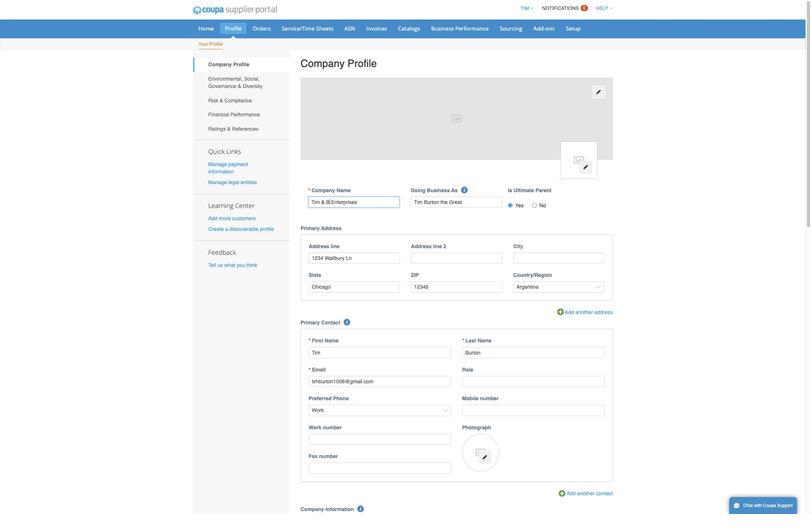 Task type: vqa. For each thing, say whether or not it's contained in the screenshot.
'Early' associated with BUYER SET TERMS
no



Task type: describe. For each thing, give the bounding box(es) containing it.
ons
[[545, 25, 555, 32]]

information
[[326, 506, 354, 512]]

name for * company name
[[337, 187, 351, 193]]

doing
[[411, 187, 426, 193]]

name for * last name
[[478, 338, 492, 344]]

change image image for 'photograph'
[[482, 455, 488, 460]]

primary address
[[301, 225, 342, 231]]

& for compliance
[[220, 97, 223, 103]]

business performance
[[431, 25, 489, 32]]

learning center
[[208, 201, 255, 210]]

background image
[[301, 78, 613, 160]]

risk
[[208, 97, 218, 103]]

another for contact
[[577, 491, 595, 497]]

help
[[596, 6, 608, 11]]

Address line text field
[[309, 253, 400, 264]]

orders link
[[248, 23, 276, 34]]

think
[[246, 262, 257, 268]]

add for add another contact
[[567, 491, 576, 497]]

2
[[443, 243, 446, 249]]

number for work number
[[323, 425, 342, 431]]

setup
[[566, 25, 581, 32]]

feedback
[[208, 248, 236, 257]]

country/region
[[513, 272, 552, 278]]

name for * first name
[[325, 338, 339, 344]]

first
[[312, 338, 323, 344]]

add for add another address
[[565, 309, 574, 315]]

contact
[[596, 491, 613, 497]]

State text field
[[309, 281, 400, 293]]

email
[[312, 367, 326, 373]]

environmental, social, governance & diversity
[[208, 76, 262, 89]]

& for references
[[227, 126, 231, 132]]

ZIP text field
[[411, 281, 502, 293]]

manage for manage payment information
[[208, 161, 227, 167]]

navigation containing notifications 0
[[517, 1, 613, 15]]

* for * email
[[309, 367, 311, 373]]

quick
[[208, 147, 225, 156]]

create a discoverable profile link
[[208, 226, 274, 232]]

chat
[[743, 503, 753, 508]]

performance for business performance
[[455, 25, 489, 32]]

environmental,
[[208, 76, 243, 82]]

company profile link
[[193, 57, 290, 72]]

fax
[[309, 454, 318, 460]]

service/time sheets
[[282, 25, 333, 32]]

primary for primary address
[[301, 225, 320, 231]]

with
[[754, 503, 762, 508]]

1 horizontal spatial company profile
[[301, 57, 377, 69]]

ratings & references
[[208, 126, 258, 132]]

add another contact
[[567, 491, 613, 497]]

compliance
[[225, 97, 252, 103]]

references
[[232, 126, 258, 132]]

address up address line
[[321, 225, 342, 231]]

photograph image
[[462, 434, 499, 471]]

asn
[[345, 25, 355, 32]]

environmental, social, governance & diversity link
[[193, 72, 290, 93]]

& inside environmental, social, governance & diversity
[[238, 83, 241, 89]]

1 vertical spatial business
[[427, 187, 450, 193]]

* last name
[[462, 338, 492, 344]]

notifications
[[542, 6, 579, 11]]

logo image
[[560, 141, 597, 179]]

tell
[[208, 262, 216, 268]]

create
[[208, 226, 224, 232]]

governance
[[208, 83, 236, 89]]

another for address
[[576, 309, 593, 315]]

risk & compliance
[[208, 97, 252, 103]]

information
[[208, 169, 234, 174]]

orders
[[253, 25, 271, 32]]

social,
[[244, 76, 260, 82]]

Role text field
[[462, 376, 605, 387]]

center
[[235, 201, 255, 210]]

* for * first name
[[309, 338, 311, 344]]

* for * last name
[[462, 338, 464, 344]]

doing business as
[[411, 187, 458, 193]]

Fax number text field
[[309, 463, 451, 474]]

notifications 0
[[542, 5, 586, 11]]

add more customers link
[[208, 215, 256, 221]]

legal
[[228, 179, 239, 185]]

address line
[[309, 243, 340, 249]]

line for address line
[[331, 243, 340, 249]]

profile
[[260, 226, 274, 232]]

sourcing link
[[495, 23, 527, 34]]

address line 2
[[411, 243, 446, 249]]

add-ons link
[[529, 23, 560, 34]]

Mobile number text field
[[462, 405, 605, 416]]

add more customers
[[208, 215, 256, 221]]

number for mobile number
[[480, 396, 499, 402]]

financial
[[208, 112, 229, 118]]

you
[[237, 262, 245, 268]]

catalogs link
[[393, 23, 425, 34]]



Task type: locate. For each thing, give the bounding box(es) containing it.
line left 2
[[433, 243, 442, 249]]

more
[[219, 215, 231, 221]]

profile link
[[220, 23, 247, 34]]

asn link
[[340, 23, 360, 34]]

1 vertical spatial manage
[[208, 179, 227, 185]]

0 horizontal spatial &
[[220, 97, 223, 103]]

diversity
[[243, 83, 262, 89]]

mobile number
[[462, 396, 499, 402]]

address for address line
[[309, 243, 329, 249]]

number right fax
[[319, 454, 338, 460]]

1 vertical spatial change image image
[[583, 165, 588, 170]]

1 vertical spatial add
[[565, 309, 574, 315]]

service/time sheets link
[[277, 23, 338, 34]]

None radio
[[508, 203, 513, 208], [532, 203, 537, 208], [508, 203, 513, 208], [532, 203, 537, 208]]

mobile
[[462, 396, 479, 402]]

1 vertical spatial number
[[323, 425, 342, 431]]

2 primary from the top
[[301, 320, 320, 326]]

additional information image for company information
[[357, 506, 364, 512]]

state
[[309, 272, 321, 278]]

0 vertical spatial add
[[208, 215, 217, 221]]

add left address
[[565, 309, 574, 315]]

Work number text field
[[309, 434, 451, 445]]

add left the contact on the right bottom of page
[[567, 491, 576, 497]]

0 horizontal spatial performance
[[230, 112, 260, 118]]

discoverable
[[230, 226, 258, 232]]

another
[[576, 309, 593, 315], [577, 491, 595, 497]]

0 vertical spatial manage
[[208, 161, 227, 167]]

Address line 2 text field
[[411, 253, 502, 264]]

profile
[[225, 25, 242, 32], [209, 41, 223, 47], [348, 57, 377, 69], [233, 62, 249, 68]]

coupa
[[763, 503, 776, 508]]

line for address line 2
[[433, 243, 442, 249]]

1 horizontal spatial &
[[227, 126, 231, 132]]

manage for manage legal entities
[[208, 179, 227, 185]]

invoices
[[366, 25, 387, 32]]

0 vertical spatial number
[[480, 396, 499, 402]]

work
[[309, 425, 321, 431]]

manage
[[208, 161, 227, 167], [208, 179, 227, 185]]

contact
[[321, 320, 340, 326]]

company profile up "environmental,"
[[208, 62, 249, 68]]

1 horizontal spatial performance
[[455, 25, 489, 32]]

your profile link
[[198, 40, 223, 49]]

0 vertical spatial another
[[576, 309, 593, 315]]

0 horizontal spatial line
[[331, 243, 340, 249]]

0
[[583, 5, 586, 11]]

ratings & references link
[[193, 122, 290, 136]]

customers
[[232, 215, 256, 221]]

parent
[[535, 187, 552, 193]]

additional information image right as
[[461, 187, 468, 193]]

your profile
[[198, 41, 223, 47]]

0 vertical spatial performance
[[455, 25, 489, 32]]

sheets
[[316, 25, 333, 32]]

a
[[225, 226, 228, 232]]

additional information image right information
[[357, 506, 364, 512]]

1 manage from the top
[[208, 161, 227, 167]]

0 vertical spatial business
[[431, 25, 454, 32]]

add up create in the top left of the page
[[208, 215, 217, 221]]

manage inside manage payment information
[[208, 161, 227, 167]]

add inside add another contact button
[[567, 491, 576, 497]]

2 vertical spatial add
[[567, 491, 576, 497]]

is ultimate parent
[[508, 187, 552, 193]]

your
[[198, 41, 208, 47]]

* email
[[309, 367, 326, 373]]

learning
[[208, 201, 234, 210]]

chat with coupa support button
[[729, 497, 797, 514]]

financial performance link
[[193, 108, 290, 122]]

2 horizontal spatial change image image
[[596, 90, 601, 95]]

company profile
[[301, 57, 377, 69], [208, 62, 249, 68]]

manage up information
[[208, 161, 227, 167]]

another left address
[[576, 309, 593, 315]]

ratings
[[208, 126, 226, 132]]

line
[[331, 243, 340, 249], [433, 243, 442, 249]]

performance for financial performance
[[230, 112, 260, 118]]

ultimate
[[514, 187, 534, 193]]

catalogs
[[398, 25, 420, 32]]

us
[[217, 262, 223, 268]]

additional information image
[[461, 187, 468, 193], [357, 506, 364, 512]]

*
[[308, 187, 310, 193], [309, 338, 311, 344], [462, 338, 464, 344], [309, 367, 311, 373]]

Doing Business As text field
[[411, 197, 502, 208]]

0 horizontal spatial change image image
[[482, 455, 488, 460]]

add inside add another address button
[[565, 309, 574, 315]]

another inside button
[[576, 309, 593, 315]]

2 vertical spatial number
[[319, 454, 338, 460]]

0 vertical spatial additional information image
[[461, 187, 468, 193]]

tell us what you think button
[[208, 262, 257, 269]]

1 horizontal spatial change image image
[[583, 165, 588, 170]]

another inside button
[[577, 491, 595, 497]]

& right risk
[[220, 97, 223, 103]]

tim
[[521, 6, 529, 11]]

another left the contact on the right bottom of page
[[577, 491, 595, 497]]

0 vertical spatial change image image
[[596, 90, 601, 95]]

line up address line text box
[[331, 243, 340, 249]]

tim link
[[517, 6, 533, 11]]

business
[[431, 25, 454, 32], [427, 187, 450, 193]]

add
[[208, 215, 217, 221], [565, 309, 574, 315], [567, 491, 576, 497]]

2 horizontal spatial &
[[238, 83, 241, 89]]

manage legal entities
[[208, 179, 257, 185]]

fax number
[[309, 454, 338, 460]]

company profile down asn
[[301, 57, 377, 69]]

0 vertical spatial &
[[238, 83, 241, 89]]

manage legal entities link
[[208, 179, 257, 185]]

1 vertical spatial another
[[577, 491, 595, 497]]

links
[[226, 147, 241, 156]]

address down primary address
[[309, 243, 329, 249]]

1 vertical spatial primary
[[301, 320, 320, 326]]

service/time
[[282, 25, 315, 32]]

1 vertical spatial additional information image
[[357, 506, 364, 512]]

add another contact button
[[559, 490, 613, 498]]

what
[[224, 262, 235, 268]]

0 vertical spatial primary
[[301, 225, 320, 231]]

* for * company name
[[308, 187, 310, 193]]

no
[[539, 202, 546, 208]]

support
[[777, 503, 793, 508]]

business right the catalogs
[[431, 25, 454, 32]]

None text field
[[462, 347, 605, 358]]

1 vertical spatial &
[[220, 97, 223, 103]]

* company name
[[308, 187, 351, 193]]

home link
[[194, 23, 219, 34]]

as
[[451, 187, 458, 193]]

change image image for background image
[[596, 90, 601, 95]]

chat with coupa support
[[743, 503, 793, 508]]

1 horizontal spatial line
[[433, 243, 442, 249]]

address left 2
[[411, 243, 432, 249]]

invoices link
[[361, 23, 392, 34]]

0 horizontal spatial additional information image
[[357, 506, 364, 512]]

manage down information
[[208, 179, 227, 185]]

add-
[[533, 25, 545, 32]]

role
[[462, 367, 473, 373]]

setup link
[[561, 23, 586, 34]]

additional information image for doing business as
[[461, 187, 468, 193]]

None text field
[[308, 197, 400, 208], [309, 347, 451, 358], [309, 376, 451, 387], [308, 197, 400, 208], [309, 347, 451, 358], [309, 376, 451, 387]]

number right work
[[323, 425, 342, 431]]

work number
[[309, 425, 342, 431]]

1 horizontal spatial additional information image
[[461, 187, 468, 193]]

primary contact
[[301, 320, 340, 326]]

business left as
[[427, 187, 450, 193]]

* first name
[[309, 338, 339, 344]]

& right ratings
[[227, 126, 231, 132]]

number for fax number
[[319, 454, 338, 460]]

& left diversity
[[238, 83, 241, 89]]

zip
[[411, 272, 419, 278]]

primary up address line
[[301, 225, 320, 231]]

number right mobile
[[480, 396, 499, 402]]

additional information image
[[344, 319, 350, 326]]

manage payment information
[[208, 161, 248, 174]]

add for add more customers
[[208, 215, 217, 221]]

manage payment information link
[[208, 161, 248, 174]]

company information
[[301, 506, 354, 512]]

navigation
[[517, 1, 613, 15]]

preferred phone
[[309, 396, 349, 402]]

2 manage from the top
[[208, 179, 227, 185]]

1 primary from the top
[[301, 225, 320, 231]]

risk & compliance link
[[193, 93, 290, 108]]

sourcing
[[500, 25, 522, 32]]

0 horizontal spatial company profile
[[208, 62, 249, 68]]

financial performance
[[208, 112, 260, 118]]

2 vertical spatial change image image
[[482, 455, 488, 460]]

entities
[[241, 179, 257, 185]]

number
[[480, 396, 499, 402], [323, 425, 342, 431], [319, 454, 338, 460]]

quick links
[[208, 147, 241, 156]]

1 line from the left
[[331, 243, 340, 249]]

primary for primary contact
[[301, 320, 320, 326]]

primary up first
[[301, 320, 320, 326]]

address for address line 2
[[411, 243, 432, 249]]

1 vertical spatial performance
[[230, 112, 260, 118]]

2 vertical spatial &
[[227, 126, 231, 132]]

change image image
[[596, 90, 601, 95], [583, 165, 588, 170], [482, 455, 488, 460]]

help link
[[593, 6, 613, 11]]

&
[[238, 83, 241, 89], [220, 97, 223, 103], [227, 126, 231, 132]]

City text field
[[513, 253, 605, 264]]

coupa supplier portal image
[[187, 1, 282, 20]]

change image image for logo
[[583, 165, 588, 170]]

2 line from the left
[[433, 243, 442, 249]]



